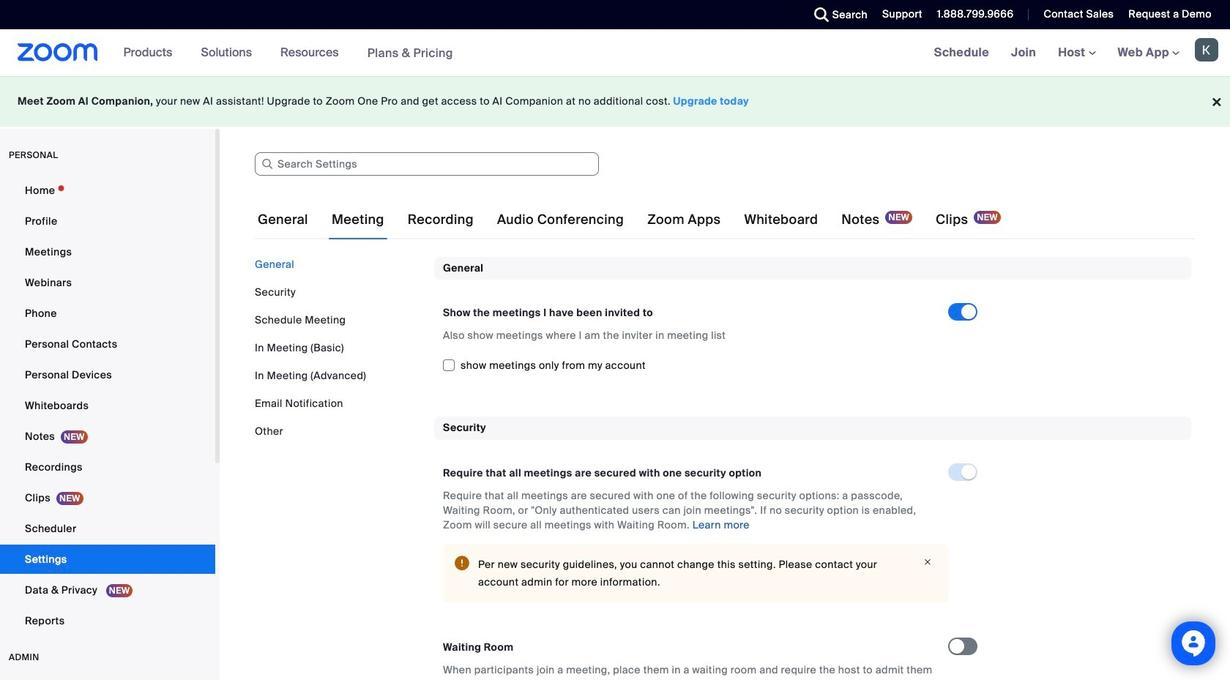 Task type: describe. For each thing, give the bounding box(es) containing it.
alert inside security element
[[443, 544, 949, 603]]

profile picture image
[[1195, 38, 1219, 62]]

tabs of my account settings page tab list
[[255, 199, 1004, 240]]

general element
[[434, 257, 1192, 394]]

warning image
[[455, 556, 470, 570]]

Search Settings text field
[[255, 152, 599, 176]]



Task type: vqa. For each thing, say whether or not it's contained in the screenshot.
the general element
yes



Task type: locate. For each thing, give the bounding box(es) containing it.
meetings navigation
[[923, 29, 1231, 77]]

zoom logo image
[[18, 43, 98, 62]]

close image
[[919, 556, 937, 569]]

personal menu menu
[[0, 176, 215, 637]]

footer
[[0, 76, 1231, 127]]

banner
[[0, 29, 1231, 77]]

product information navigation
[[113, 29, 464, 77]]

menu bar
[[255, 257, 423, 439]]

alert
[[443, 544, 949, 603]]

security element
[[434, 417, 1192, 681]]



